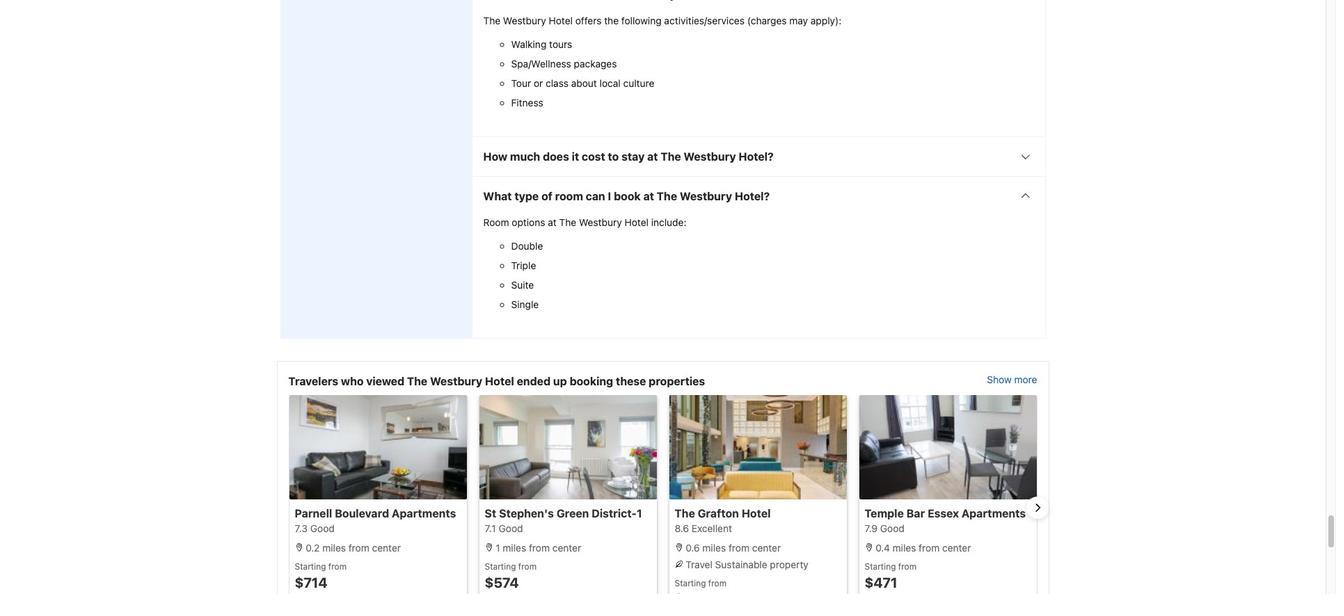 Task type: describe. For each thing, give the bounding box(es) containing it.
1 miles from center
[[493, 543, 582, 555]]

travelers who viewed the westbury hotel ended up booking these properties
[[289, 376, 706, 388]]

(charges
[[748, 15, 787, 27]]

0.4 miles from center
[[874, 543, 972, 555]]

0.6 miles from center
[[683, 543, 781, 555]]

district-
[[592, 508, 637, 520]]

apartments inside parnell boulevard apartments 7.3 good
[[392, 508, 456, 520]]

spa/wellness
[[511, 58, 572, 70]]

it
[[572, 151, 579, 163]]

starting for $574
[[485, 562, 516, 573]]

show more link
[[988, 374, 1038, 390]]

hotel inside the grafton hotel 8.6 excellent
[[742, 508, 771, 520]]

much
[[510, 151, 541, 163]]

sustainable
[[716, 559, 768, 571]]

from down temple bar essex apartments 7.9 good
[[919, 543, 940, 555]]

room
[[555, 190, 583, 203]]

property
[[770, 559, 809, 571]]

local
[[600, 78, 621, 89]]

from down the st stephen's green district-1 7.1 good
[[529, 543, 550, 555]]

$471
[[865, 575, 898, 591]]

up
[[554, 376, 567, 388]]

apply):
[[811, 15, 842, 27]]

starting from $471
[[865, 562, 917, 591]]

starting from $574
[[485, 562, 537, 591]]

does
[[543, 151, 569, 163]]

booking
[[570, 376, 614, 388]]

cost
[[582, 151, 606, 163]]

temple bar essex apartments 7.9 good
[[865, 508, 1026, 535]]

single
[[511, 299, 539, 311]]

center for $471
[[943, 543, 972, 555]]

what type of room can i book at the westbury hotel?
[[484, 190, 770, 203]]

grafton
[[698, 508, 739, 520]]

miles for $471
[[893, 543, 917, 555]]

from down parnell boulevard apartments 7.3 good at bottom
[[349, 543, 370, 555]]

the
[[605, 15, 619, 27]]

walking
[[511, 39, 547, 50]]

the inside the grafton hotel 8.6 excellent
[[675, 508, 696, 520]]

room
[[484, 217, 509, 229]]

bar
[[907, 508, 926, 520]]

i
[[608, 190, 612, 203]]

green
[[557, 508, 589, 520]]

who
[[341, 376, 364, 388]]

show
[[988, 374, 1012, 386]]

packages
[[574, 58, 617, 70]]

starting down travel
[[675, 579, 706, 589]]

starting for $471
[[865, 562, 896, 573]]

ended
[[517, 376, 551, 388]]

st stephen's green district-1 7.1 good
[[485, 508, 643, 535]]

8.6 excellent
[[675, 523, 733, 535]]

more
[[1015, 374, 1038, 386]]

properties
[[649, 376, 706, 388]]

from inside starting from $574
[[519, 562, 537, 573]]

stay
[[622, 151, 645, 163]]

the grafton hotel 8.6 excellent
[[675, 508, 771, 535]]

options
[[512, 217, 546, 229]]

viewed
[[367, 376, 405, 388]]

include:
[[652, 217, 687, 229]]

0.2 miles from center
[[303, 543, 401, 555]]

hotel? for what type of room can i book at the westbury hotel?
[[735, 190, 770, 203]]

stephen's
[[499, 508, 554, 520]]

or
[[534, 78, 543, 89]]

0.6
[[686, 543, 700, 555]]

how much does it cost to stay at the westbury hotel? button
[[472, 137, 1046, 176]]

how
[[484, 151, 508, 163]]

book
[[614, 190, 641, 203]]

from up sustainable
[[729, 543, 750, 555]]

1 vertical spatial 1
[[496, 543, 500, 555]]

hotel left ended
[[485, 376, 514, 388]]

0.2
[[306, 543, 320, 555]]

3 center from the left
[[753, 543, 781, 555]]

show more
[[988, 374, 1038, 386]]

how much does it cost to stay at the westbury hotel?
[[484, 151, 774, 163]]



Task type: vqa. For each thing, say whether or not it's contained in the screenshot.


Task type: locate. For each thing, give the bounding box(es) containing it.
$714
[[295, 575, 328, 591]]

activities/services
[[665, 15, 745, 27]]

at right book
[[644, 190, 655, 203]]

suite
[[511, 280, 534, 291]]

parnell
[[295, 508, 332, 520]]

from inside starting from $714
[[329, 562, 347, 573]]

2 apartments from the left
[[962, 508, 1026, 520]]

hotel
[[549, 15, 573, 27], [625, 217, 649, 229], [485, 376, 514, 388], [742, 508, 771, 520]]

0 vertical spatial hotel?
[[739, 151, 774, 163]]

starting inside starting from $574
[[485, 562, 516, 573]]

at right stay
[[648, 151, 658, 163]]

1 vertical spatial hotel?
[[735, 190, 770, 203]]

st
[[485, 508, 497, 520]]

what
[[484, 190, 512, 203]]

hotel right grafton
[[742, 508, 771, 520]]

hotel?
[[739, 151, 774, 163], [735, 190, 770, 203]]

from inside starting from $471
[[899, 562, 917, 573]]

offers
[[576, 15, 602, 27]]

travel
[[686, 559, 713, 571]]

walking tours
[[511, 39, 573, 50]]

region
[[277, 396, 1049, 595]]

4 miles from the left
[[893, 543, 917, 555]]

7.1 good
[[485, 523, 523, 535]]

boulevard
[[335, 508, 389, 520]]

travel sustainable property
[[683, 559, 809, 571]]

parnell boulevard apartments 7.3 good
[[295, 508, 456, 535]]

tours
[[549, 39, 573, 50]]

4 center from the left
[[943, 543, 972, 555]]

hotel? up what type of room can i book at the westbury hotel? dropdown button
[[739, 151, 774, 163]]

the
[[484, 15, 501, 27], [661, 151, 681, 163], [657, 190, 678, 203], [559, 217, 577, 229], [407, 376, 428, 388], [675, 508, 696, 520]]

at for stay
[[648, 151, 658, 163]]

center
[[372, 543, 401, 555], [553, 543, 582, 555], [753, 543, 781, 555], [943, 543, 972, 555]]

miles right 0.2
[[323, 543, 346, 555]]

2 vertical spatial at
[[548, 217, 557, 229]]

at for book
[[644, 190, 655, 203]]

1 apartments from the left
[[392, 508, 456, 520]]

of
[[542, 190, 553, 203]]

center up travel sustainable property
[[753, 543, 781, 555]]

0 horizontal spatial 1
[[496, 543, 500, 555]]

from down 0.4 miles from center
[[899, 562, 917, 573]]

center down temple bar essex apartments 7.9 good
[[943, 543, 972, 555]]

to
[[608, 151, 619, 163]]

from down travel
[[709, 579, 727, 589]]

these
[[616, 376, 647, 388]]

1 vertical spatial at
[[644, 190, 655, 203]]

center down parnell boulevard apartments 7.3 good at bottom
[[372, 543, 401, 555]]

7.9 good
[[865, 523, 905, 535]]

from
[[349, 543, 370, 555], [529, 543, 550, 555], [729, 543, 750, 555], [919, 543, 940, 555], [329, 562, 347, 573], [519, 562, 537, 573], [899, 562, 917, 573], [709, 579, 727, 589]]

starting inside starting from $714
[[295, 562, 326, 573]]

may
[[790, 15, 808, 27]]

from down the 1 miles from center
[[519, 562, 537, 573]]

hotel? down how much does it cost to stay at the westbury hotel? dropdown button
[[735, 190, 770, 203]]

apartments right boulevard at the left of the page
[[392, 508, 456, 520]]

can
[[586, 190, 606, 203]]

apartments right essex
[[962, 508, 1026, 520]]

miles down 7.1 good
[[503, 543, 527, 555]]

triple
[[511, 260, 536, 272]]

class
[[546, 78, 569, 89]]

starting up "$714"
[[295, 562, 326, 573]]

miles for $574
[[503, 543, 527, 555]]

1 inside the st stephen's green district-1 7.1 good
[[637, 508, 643, 520]]

center for $574
[[553, 543, 582, 555]]

miles right 0.6 in the bottom of the page
[[703, 543, 726, 555]]

following
[[622, 15, 662, 27]]

accordion control element
[[472, 0, 1046, 339]]

essex
[[928, 508, 960, 520]]

1 miles from the left
[[323, 543, 346, 555]]

miles
[[323, 543, 346, 555], [503, 543, 527, 555], [703, 543, 726, 555], [893, 543, 917, 555]]

0 vertical spatial at
[[648, 151, 658, 163]]

starting from $714
[[295, 562, 347, 591]]

1 right green in the left of the page
[[637, 508, 643, 520]]

from down the 0.2 miles from center
[[329, 562, 347, 573]]

travelers
[[289, 376, 339, 388]]

region containing $714
[[277, 396, 1049, 595]]

double
[[511, 241, 543, 252]]

$574
[[485, 575, 519, 591]]

7.3 good
[[295, 523, 335, 535]]

fitness
[[511, 97, 544, 109]]

apartments
[[392, 508, 456, 520], [962, 508, 1026, 520]]

2 miles from the left
[[503, 543, 527, 555]]

starting for $714
[[295, 562, 326, 573]]

apartments inside temple bar essex apartments 7.9 good
[[962, 508, 1026, 520]]

0 horizontal spatial apartments
[[392, 508, 456, 520]]

culture
[[624, 78, 655, 89]]

1 down 7.1 good
[[496, 543, 500, 555]]

3 miles from the left
[[703, 543, 726, 555]]

starting from
[[675, 579, 727, 589]]

2 center from the left
[[553, 543, 582, 555]]

spa/wellness packages
[[511, 58, 617, 70]]

about
[[571, 78, 597, 89]]

the westbury hotel offers the following activities/services (charges may apply):
[[484, 15, 842, 27]]

westbury
[[503, 15, 546, 27], [684, 151, 736, 163], [680, 190, 733, 203], [579, 217, 622, 229], [430, 376, 483, 388]]

miles right 0.4
[[893, 543, 917, 555]]

starting
[[295, 562, 326, 573], [485, 562, 516, 573], [865, 562, 896, 573], [675, 579, 706, 589]]

miles for $714
[[323, 543, 346, 555]]

center for $714
[[372, 543, 401, 555]]

hotel down book
[[625, 217, 649, 229]]

tour or class about local culture
[[511, 78, 655, 89]]

0 vertical spatial 1
[[637, 508, 643, 520]]

1 horizontal spatial apartments
[[962, 508, 1026, 520]]

what type of room can i book at the westbury hotel? button
[[472, 177, 1046, 216]]

starting inside starting from $471
[[865, 562, 896, 573]]

at right options
[[548, 217, 557, 229]]

starting up $574
[[485, 562, 516, 573]]

starting up $471
[[865, 562, 896, 573]]

hotel? for how much does it cost to stay at the westbury hotel?
[[739, 151, 774, 163]]

1 center from the left
[[372, 543, 401, 555]]

center down the st stephen's green district-1 7.1 good
[[553, 543, 582, 555]]

tour
[[511, 78, 531, 89]]

temple
[[865, 508, 904, 520]]

0.4
[[876, 543, 891, 555]]

1 horizontal spatial 1
[[637, 508, 643, 520]]

room options at the westbury hotel include:
[[484, 217, 687, 229]]

hotel up tours
[[549, 15, 573, 27]]

type
[[515, 190, 539, 203]]



